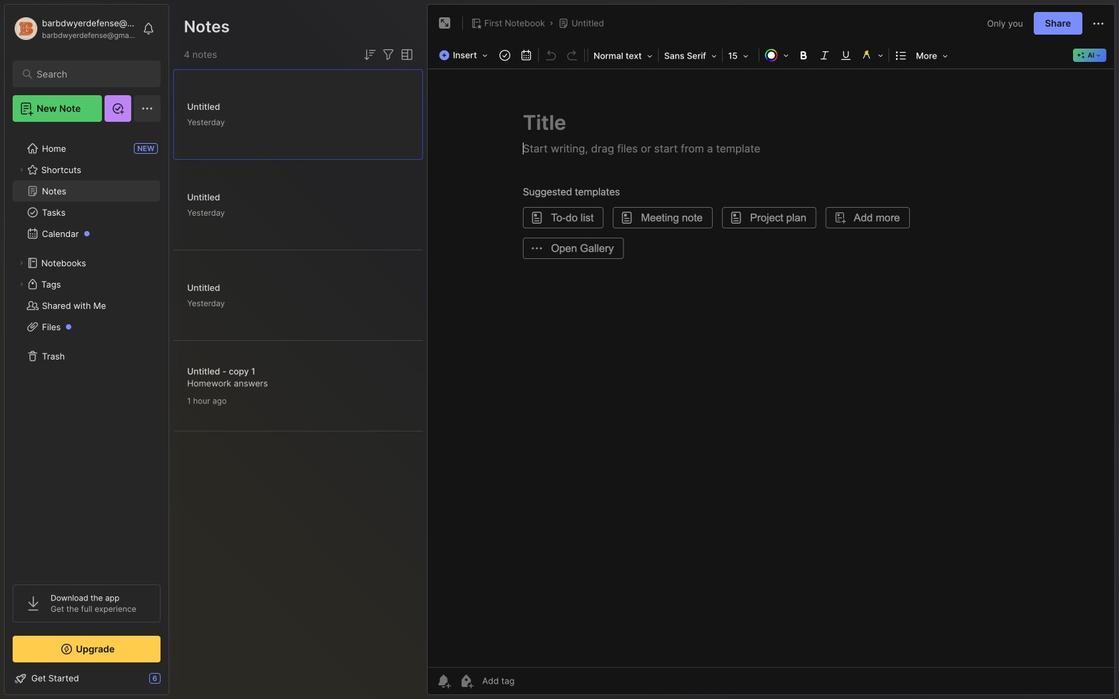 Task type: locate. For each thing, give the bounding box(es) containing it.
Help and Learning task checklist field
[[5, 669, 169, 690]]

None search field
[[37, 66, 143, 82]]

Font family field
[[661, 47, 721, 65]]

underline image
[[837, 46, 856, 65]]

Highlight field
[[857, 46, 888, 65]]

Insert field
[[436, 46, 495, 65]]

tree
[[5, 130, 169, 573]]

click to collapse image
[[168, 675, 178, 691]]

none search field inside 'main' element
[[37, 66, 143, 82]]

calendar event image
[[517, 46, 536, 65]]

More actions field
[[1091, 15, 1107, 32]]

expand notebooks image
[[17, 259, 25, 267]]

expand note image
[[437, 15, 453, 31]]

expand tags image
[[17, 281, 25, 289]]

bulleted list image
[[893, 46, 911, 65]]

main element
[[0, 0, 173, 700]]

italic image
[[816, 46, 835, 65]]

bold image
[[795, 46, 813, 65]]

Note Editor text field
[[428, 69, 1115, 668]]



Task type: vqa. For each thing, say whether or not it's contained in the screenshot.
"More actions" field
yes



Task type: describe. For each thing, give the bounding box(es) containing it.
task image
[[496, 46, 515, 65]]

Sort options field
[[362, 47, 378, 63]]

add tag image
[[459, 674, 475, 690]]

View options field
[[397, 47, 415, 63]]

Account field
[[13, 15, 136, 42]]

Font color field
[[761, 46, 793, 65]]

Heading level field
[[590, 47, 657, 65]]

Add tag field
[[481, 676, 581, 688]]

Add filters field
[[381, 47, 397, 63]]

more actions image
[[1091, 16, 1107, 32]]

Font size field
[[725, 47, 758, 65]]

Search text field
[[37, 68, 143, 81]]

add filters image
[[381, 47, 397, 63]]

More field
[[913, 47, 953, 65]]

tree inside 'main' element
[[5, 130, 169, 573]]

add a reminder image
[[436, 674, 452, 690]]

note window element
[[427, 4, 1116, 699]]



